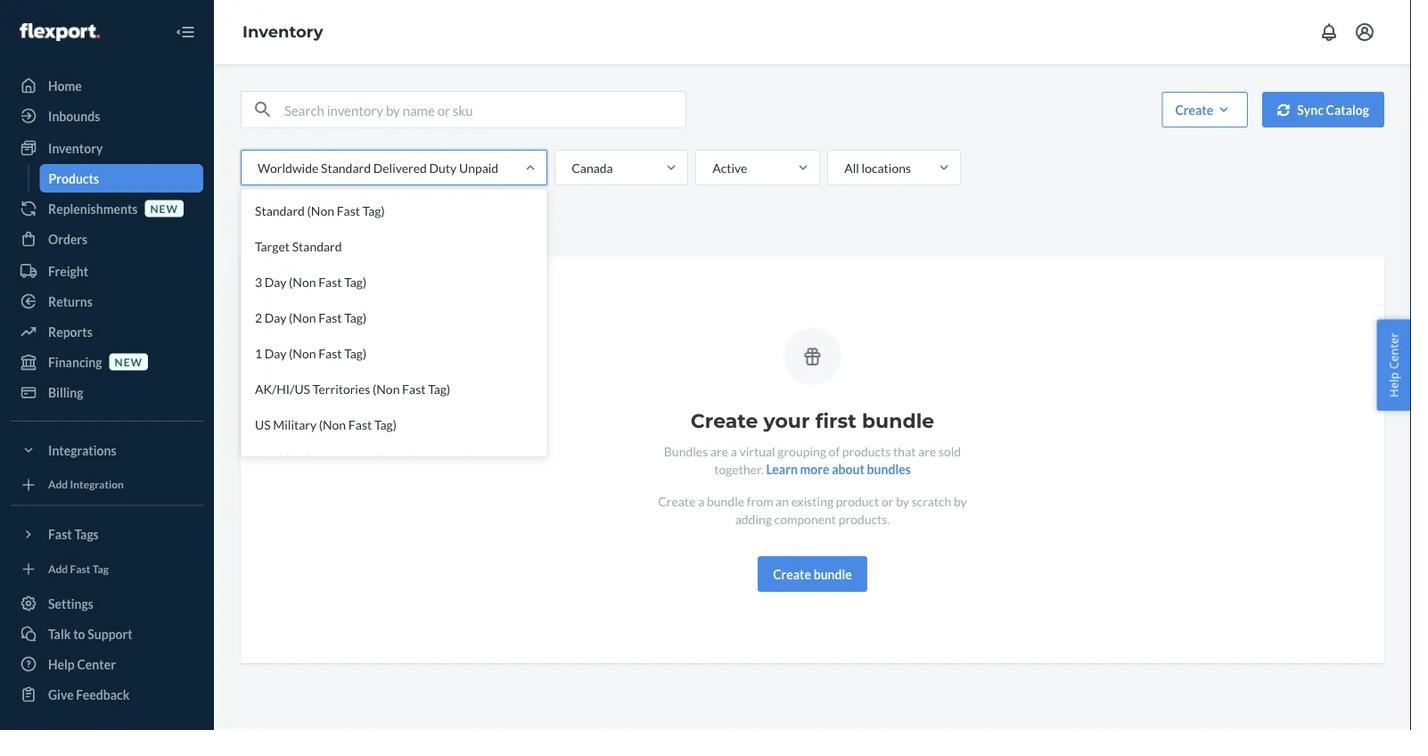 Task type: vqa. For each thing, say whether or not it's contained in the screenshot.
"INSTEAD"
no



Task type: describe. For each thing, give the bounding box(es) containing it.
together.
[[714, 461, 764, 477]]

fast up territories
[[318, 346, 342, 361]]

create your first bundle
[[691, 409, 935, 433]]

unpaid
[[459, 160, 499, 175]]

Search inventory by name or sku text field
[[284, 92, 686, 128]]

(non for ak/hi/us territories (non fast tag)
[[373, 381, 400, 396]]

replenishments
[[48, 201, 138, 216]]

create for create
[[1176, 102, 1214, 117]]

billing link
[[11, 378, 203, 407]]

give feedback
[[48, 687, 130, 702]]

close navigation image
[[175, 21, 196, 43]]

all
[[845, 160, 859, 175]]

create button
[[1162, 92, 1249, 128]]

returns link
[[11, 287, 203, 316]]

returns
[[48, 294, 93, 309]]

a inside bundles are a virtual grouping of products that are sold together.
[[731, 444, 737, 459]]

integrations
[[48, 443, 116, 458]]

1 vertical spatial products
[[251, 223, 301, 238]]

worldwide for worldwide standard delivered duty unpaid
[[258, 160, 319, 175]]

target standard
[[255, 239, 342, 254]]

worldwide partner delivered duty paid
[[255, 453, 472, 468]]

paid
[[448, 453, 472, 468]]

your
[[764, 409, 810, 433]]

us military (non fast tag)
[[255, 417, 397, 432]]

center inside button
[[1386, 333, 1402, 369]]

0 horizontal spatial center
[[77, 657, 116, 672]]

sold
[[939, 444, 961, 459]]

0 horizontal spatial inventory link
[[11, 134, 203, 162]]

catalog
[[1326, 102, 1370, 117]]

orders
[[48, 231, 88, 247]]

3 day (non fast tag)
[[255, 274, 367, 289]]

from
[[747, 494, 773, 509]]

duty for paid
[[419, 453, 446, 468]]

an
[[776, 494, 789, 509]]

2 are from the left
[[919, 444, 936, 459]]

give feedback button
[[11, 680, 203, 709]]

3
[[255, 274, 262, 289]]

bundles are a virtual grouping of products that are sold together.
[[664, 444, 961, 477]]

settings
[[48, 596, 94, 611]]

integrations button
[[11, 436, 203, 465]]

feedback
[[76, 687, 130, 702]]

help inside button
[[1386, 372, 1402, 398]]

1 by from the left
[[896, 494, 909, 509]]

fast tags button
[[11, 520, 203, 549]]

component
[[775, 511, 836, 527]]

help center button
[[1377, 319, 1412, 411]]

1 vertical spatial standard
[[255, 203, 305, 218]]

day for 3
[[265, 274, 287, 289]]

fast inside fast tags dropdown button
[[48, 527, 72, 542]]

reports link
[[11, 317, 203, 346]]

bundle inside create a bundle from an existing product or by scratch by adding component products.
[[707, 494, 745, 509]]

support
[[88, 626, 133, 642]]

product
[[836, 494, 879, 509]]

standard (non fast tag)
[[255, 203, 385, 218]]

tag) for ak/hi/us territories (non fast tag)
[[428, 381, 450, 396]]

worldwide for worldwide partner delivered duty paid
[[255, 453, 316, 468]]

all locations
[[845, 160, 911, 175]]

tags
[[74, 527, 99, 542]]

duty for unpaid
[[429, 160, 457, 175]]

reports
[[48, 324, 93, 339]]

1 vertical spatial inventory
[[48, 140, 103, 156]]

sync
[[1298, 102, 1324, 117]]

2 by from the left
[[954, 494, 967, 509]]

fast tags
[[48, 527, 99, 542]]

create a bundle from an existing product or by scratch by adding component products.
[[658, 494, 967, 527]]

settings link
[[11, 589, 203, 618]]

partner
[[318, 453, 360, 468]]

0 horizontal spatial help center
[[48, 657, 116, 672]]

create for create bundle
[[773, 567, 811, 582]]

new for replenishments
[[150, 202, 178, 215]]

target
[[255, 239, 290, 254]]

bundles
[[867, 461, 911, 477]]

orders link
[[11, 225, 203, 253]]

flexport logo image
[[20, 23, 100, 41]]

talk
[[48, 626, 71, 642]]

adding
[[735, 511, 772, 527]]

help center inside button
[[1386, 333, 1402, 398]]

products.
[[839, 511, 890, 527]]

0 vertical spatial inventory link
[[243, 22, 323, 42]]

open notifications image
[[1319, 21, 1340, 43]]

tag) for 3 day (non fast tag)
[[344, 274, 367, 289]]

learn
[[766, 461, 798, 477]]

of
[[829, 444, 840, 459]]

add fast tag
[[48, 562, 109, 575]]

talk to support button
[[11, 620, 203, 648]]

standard for worldwide
[[321, 160, 371, 175]]

sync catalog button
[[1263, 92, 1385, 128]]

create for create a bundle from an existing product or by scratch by adding component products.
[[658, 494, 696, 509]]

(non for us military (non fast tag)
[[319, 417, 346, 432]]

tag) for us military (non fast tag)
[[374, 417, 397, 432]]

existing
[[792, 494, 834, 509]]

sync catalog
[[1298, 102, 1370, 117]]

day for 2
[[265, 310, 287, 325]]

territories
[[313, 381, 370, 396]]

standard for target
[[292, 239, 342, 254]]



Task type: locate. For each thing, give the bounding box(es) containing it.
a down bundles
[[698, 494, 705, 509]]

0 horizontal spatial inventory
[[48, 140, 103, 156]]

1
[[255, 346, 262, 361]]

0 horizontal spatial help
[[48, 657, 75, 672]]

add for add integration
[[48, 478, 68, 491]]

create inside create a bundle from an existing product or by scratch by adding component products.
[[658, 494, 696, 509]]

freight link
[[11, 257, 203, 285]]

create bundle
[[773, 567, 852, 582]]

locations
[[862, 160, 911, 175]]

to
[[73, 626, 85, 642]]

tag) up 1 day (non fast tag)
[[344, 310, 367, 325]]

standard up standard (non fast tag) at the top left of page
[[321, 160, 371, 175]]

0 horizontal spatial are
[[711, 444, 729, 459]]

duty
[[429, 160, 457, 175], [419, 453, 446, 468]]

1 horizontal spatial new
[[150, 202, 178, 215]]

financing
[[48, 354, 102, 370]]

(non up the target standard
[[307, 203, 334, 218]]

delivered for standard
[[373, 160, 427, 175]]

home
[[48, 78, 82, 93]]

that
[[894, 444, 916, 459]]

0 horizontal spatial new
[[115, 355, 143, 368]]

delivered right partner
[[363, 453, 416, 468]]

scratch
[[912, 494, 952, 509]]

or
[[882, 494, 894, 509]]

1 vertical spatial add
[[48, 562, 68, 575]]

day right 2
[[265, 310, 287, 325]]

tag) down worldwide standard delivered duty unpaid at left
[[363, 203, 385, 218]]

ak/hi/us territories (non fast tag)
[[255, 381, 450, 396]]

a inside create a bundle from an existing product or by scratch by adding component products.
[[698, 494, 705, 509]]

add integration link
[[11, 472, 203, 498]]

new for financing
[[115, 355, 143, 368]]

bundles
[[664, 444, 708, 459]]

give
[[48, 687, 74, 702]]

bundle down component at the right bottom of page
[[814, 567, 852, 582]]

help
[[1386, 372, 1402, 398], [48, 657, 75, 672]]

delivered for partner
[[363, 453, 416, 468]]

1 vertical spatial day
[[265, 310, 287, 325]]

day right 3
[[265, 274, 287, 289]]

add fast tag link
[[11, 556, 203, 582]]

products up target
[[251, 223, 301, 238]]

0 vertical spatial worldwide
[[258, 160, 319, 175]]

worldwide down "military" at the left bottom of the page
[[255, 453, 316, 468]]

(non for 2 day (non fast tag)
[[289, 310, 316, 325]]

0 vertical spatial products
[[49, 171, 99, 186]]

billing
[[48, 385, 83, 400]]

1 vertical spatial help center
[[48, 657, 116, 672]]

tag) for 2 day (non fast tag)
[[344, 310, 367, 325]]

tag) up 2 day (non fast tag)
[[344, 274, 367, 289]]

1 vertical spatial bundle
[[707, 494, 745, 509]]

(non
[[307, 203, 334, 218], [289, 274, 316, 289], [289, 310, 316, 325], [289, 346, 316, 361], [373, 381, 400, 396], [319, 417, 346, 432]]

delivered left unpaid
[[373, 160, 427, 175]]

fast right territories
[[402, 381, 426, 396]]

(non up partner
[[319, 417, 346, 432]]

(non for 1 day (non fast tag)
[[289, 346, 316, 361]]

talk to support
[[48, 626, 133, 642]]

a up together.
[[731, 444, 737, 459]]

new down reports link
[[115, 355, 143, 368]]

1 horizontal spatial help
[[1386, 372, 1402, 398]]

fast
[[337, 203, 360, 218], [318, 274, 342, 289], [318, 310, 342, 325], [318, 346, 342, 361], [402, 381, 426, 396], [349, 417, 372, 432], [48, 527, 72, 542], [70, 562, 90, 575]]

1 horizontal spatial inventory
[[243, 22, 323, 42]]

bundle up that
[[862, 409, 935, 433]]

tag
[[92, 562, 109, 575]]

more
[[800, 461, 830, 477]]

duty left paid
[[419, 453, 446, 468]]

grouping
[[778, 444, 827, 459]]

0 vertical spatial inventory
[[243, 22, 323, 42]]

1 vertical spatial center
[[77, 657, 116, 672]]

help center link
[[11, 650, 203, 679]]

fast inside add fast tag link
[[70, 562, 90, 575]]

1 horizontal spatial inventory link
[[243, 22, 323, 42]]

create
[[1176, 102, 1214, 117], [691, 409, 758, 433], [658, 494, 696, 509], [773, 567, 811, 582]]

0 vertical spatial day
[[265, 274, 287, 289]]

tag) for 1 day (non fast tag)
[[344, 346, 367, 361]]

us
[[255, 417, 271, 432]]

inventory
[[243, 22, 323, 42], [48, 140, 103, 156]]

2 vertical spatial standard
[[292, 239, 342, 254]]

0 vertical spatial delivered
[[373, 160, 427, 175]]

1 horizontal spatial center
[[1386, 333, 1402, 369]]

worldwide up standard (non fast tag) at the top left of page
[[258, 160, 319, 175]]

integration
[[70, 478, 124, 491]]

create bundle link
[[758, 556, 867, 592]]

1 horizontal spatial products
[[251, 223, 301, 238]]

0 vertical spatial standard
[[321, 160, 371, 175]]

duty left unpaid
[[429, 160, 457, 175]]

2 horizontal spatial bundle
[[862, 409, 935, 433]]

inbounds link
[[11, 102, 203, 130]]

military
[[273, 417, 317, 432]]

1 day (non fast tag)
[[255, 346, 367, 361]]

2 day (non fast tag)
[[255, 310, 367, 325]]

ak/hi/us
[[255, 381, 310, 396]]

0 horizontal spatial by
[[896, 494, 909, 509]]

create bundle button
[[758, 556, 867, 592]]

1 vertical spatial delivered
[[363, 453, 416, 468]]

sync alt image
[[1278, 104, 1290, 116]]

1 vertical spatial duty
[[419, 453, 446, 468]]

0 vertical spatial center
[[1386, 333, 1402, 369]]

fast down worldwide standard delivered duty unpaid at left
[[337, 203, 360, 218]]

fast left tag
[[70, 562, 90, 575]]

1 are from the left
[[711, 444, 729, 459]]

learn more about bundles button
[[766, 460, 911, 478]]

add for add fast tag
[[48, 562, 68, 575]]

0 vertical spatial help
[[1386, 372, 1402, 398]]

by
[[896, 494, 909, 509], [954, 494, 967, 509]]

0 vertical spatial a
[[731, 444, 737, 459]]

create inside create button
[[1176, 102, 1214, 117]]

1 vertical spatial inventory link
[[11, 134, 203, 162]]

0 vertical spatial duty
[[429, 160, 457, 175]]

0 horizontal spatial a
[[698, 494, 705, 509]]

1 day from the top
[[265, 274, 287, 289]]

(non down the target standard
[[289, 274, 316, 289]]

2
[[255, 310, 262, 325]]

learn more about bundles
[[766, 461, 911, 477]]

1 vertical spatial new
[[115, 355, 143, 368]]

0 horizontal spatial bundle
[[707, 494, 745, 509]]

fast up 2 day (non fast tag)
[[318, 274, 342, 289]]

1 vertical spatial help
[[48, 657, 75, 672]]

canada
[[572, 160, 613, 175]]

tag) up paid
[[428, 381, 450, 396]]

bundle up adding
[[707, 494, 745, 509]]

standard
[[321, 160, 371, 175], [255, 203, 305, 218], [292, 239, 342, 254]]

center
[[1386, 333, 1402, 369], [77, 657, 116, 672]]

add left integration
[[48, 478, 68, 491]]

worldwide
[[258, 160, 319, 175], [255, 453, 316, 468]]

1 horizontal spatial by
[[954, 494, 967, 509]]

(non up 1 day (non fast tag)
[[289, 310, 316, 325]]

2 vertical spatial bundle
[[814, 567, 852, 582]]

day right 1
[[265, 346, 287, 361]]

1 horizontal spatial bundle
[[814, 567, 852, 582]]

inbounds
[[48, 108, 100, 123]]

0 vertical spatial new
[[150, 202, 178, 215]]

by right or
[[896, 494, 909, 509]]

bundle inside button
[[814, 567, 852, 582]]

standard up target
[[255, 203, 305, 218]]

add integration
[[48, 478, 124, 491]]

day for 1
[[265, 346, 287, 361]]

2 vertical spatial day
[[265, 346, 287, 361]]

tag) up 'worldwide partner delivered duty paid'
[[374, 417, 397, 432]]

by right scratch
[[954, 494, 967, 509]]

2 add from the top
[[48, 562, 68, 575]]

products
[[842, 444, 891, 459]]

new
[[150, 202, 178, 215], [115, 355, 143, 368]]

fast up 'worldwide partner delivered duty paid'
[[349, 417, 372, 432]]

freight
[[48, 263, 88, 279]]

are left sold
[[919, 444, 936, 459]]

1 horizontal spatial are
[[919, 444, 936, 459]]

first
[[816, 409, 857, 433]]

standard down standard (non fast tag) at the top left of page
[[292, 239, 342, 254]]

a
[[731, 444, 737, 459], [698, 494, 705, 509]]

1 add from the top
[[48, 478, 68, 491]]

active
[[713, 160, 748, 175]]

3 day from the top
[[265, 346, 287, 361]]

bundle
[[862, 409, 935, 433], [707, 494, 745, 509], [814, 567, 852, 582]]

(non right territories
[[373, 381, 400, 396]]

home link
[[11, 71, 203, 100]]

tag) up ak/hi/us territories (non fast tag)
[[344, 346, 367, 361]]

create inside create bundle button
[[773, 567, 811, 582]]

products up replenishments
[[49, 171, 99, 186]]

2 day from the top
[[265, 310, 287, 325]]

new down products link
[[150, 202, 178, 215]]

create for create your first bundle
[[691, 409, 758, 433]]

are up together.
[[711, 444, 729, 459]]

open account menu image
[[1354, 21, 1376, 43]]

inventory link
[[243, 22, 323, 42], [11, 134, 203, 162]]

help center
[[1386, 333, 1402, 398], [48, 657, 116, 672]]

0 vertical spatial add
[[48, 478, 68, 491]]

(non for 3 day (non fast tag)
[[289, 274, 316, 289]]

1 vertical spatial worldwide
[[255, 453, 316, 468]]

1 vertical spatial a
[[698, 494, 705, 509]]

1 horizontal spatial help center
[[1386, 333, 1402, 398]]

0 horizontal spatial products
[[49, 171, 99, 186]]

fast down 3 day (non fast tag)
[[318, 310, 342, 325]]

0 vertical spatial bundle
[[862, 409, 935, 433]]

worldwide standard delivered duty unpaid
[[258, 160, 499, 175]]

virtual
[[740, 444, 775, 459]]

0 vertical spatial help center
[[1386, 333, 1402, 398]]

products link
[[40, 164, 203, 193]]

add up the settings
[[48, 562, 68, 575]]

1 horizontal spatial a
[[731, 444, 737, 459]]

(non down 2 day (non fast tag)
[[289, 346, 316, 361]]

fast left tags
[[48, 527, 72, 542]]



